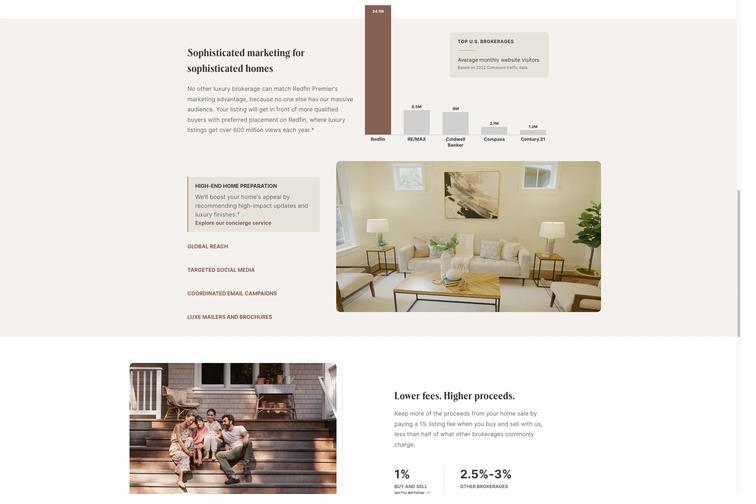 Task type: locate. For each thing, give the bounding box(es) containing it.
2 horizontal spatial of
[[433, 431, 439, 438]]

1 horizontal spatial our
[[320, 96, 329, 103]]

1 horizontal spatial marketing
[[247, 46, 290, 59]]

no other luxury brokerage can match redfin premier's marketing advantage, because no one else has our massive audience. your listing will get in front of more qualified buyers with preferred placement on redfin, where luxury listings get over 600 million views each year.*
[[187, 85, 353, 133]]

0 horizontal spatial our
[[216, 220, 224, 226]]

0 vertical spatial of
[[291, 106, 297, 113]]

brokerage stats chart image
[[362, 5, 549, 148]]

sell right buy
[[416, 484, 427, 490]]

1 horizontal spatial your
[[486, 410, 498, 417]]

family on a patio image
[[130, 363, 336, 494]]

higher
[[444, 389, 472, 402]]

home
[[223, 183, 239, 189], [500, 410, 516, 417]]

0 vertical spatial by
[[283, 194, 290, 201]]

buy
[[486, 421, 496, 428]]

with inside keep more of the proceeds from your home sale by paying a 1%                     listing fee when you buy and sell with us, less than half of                     what other brokerages commonly charge.
[[521, 421, 533, 428]]

one
[[283, 96, 294, 103]]

0 horizontal spatial by
[[283, 194, 290, 201]]

sell inside keep more of the proceeds from your home sale by paying a 1%                     listing fee when you buy and sell with us, less than half of                     what other brokerages commonly charge.
[[510, 421, 519, 428]]

high-
[[195, 183, 211, 189]]

your inside we'll boost your home's appeal by recommending high-impact updates and luxury finishes.† explore our concierge service
[[227, 194, 240, 201]]

1 vertical spatial other
[[456, 431, 471, 438]]

home right end
[[223, 183, 239, 189]]

0 horizontal spatial listing
[[230, 106, 247, 113]]

with
[[208, 116, 220, 123], [521, 421, 533, 428], [394, 491, 407, 494]]

other inside no other luxury brokerage can match redfin premier's marketing advantage, because no one else has our massive audience. your listing will get in front of more qualified buyers with preferred placement on redfin, where luxury listings get over 600 million views each year.*
[[197, 85, 212, 92]]

fee
[[447, 421, 456, 428]]

1 horizontal spatial listing
[[429, 421, 445, 428]]

appeal
[[263, 194, 281, 201]]

massive
[[331, 96, 353, 103]]

proceeds
[[444, 410, 470, 417]]

0 horizontal spatial marketing
[[187, 96, 215, 103]]

get left 'in'
[[259, 106, 268, 113]]

0 horizontal spatial luxury
[[195, 211, 212, 218]]

of up redfin,
[[291, 106, 297, 113]]

recommending
[[195, 203, 237, 209]]

0 vertical spatial other
[[197, 85, 212, 92]]

1 horizontal spatial of
[[426, 410, 432, 417]]

luxury inside we'll boost your home's appeal by recommending high-impact updates and luxury finishes.† explore our concierge service
[[195, 211, 212, 218]]

0 horizontal spatial more
[[299, 106, 313, 113]]

commonly
[[505, 431, 534, 438]]

by right "sale"
[[530, 410, 537, 417]]

luxe
[[187, 314, 201, 321]]

luxury up explore
[[195, 211, 212, 218]]

more down else
[[299, 106, 313, 113]]

and right "buy"
[[498, 421, 508, 428]]

0 horizontal spatial home
[[223, 183, 239, 189]]

sell up commonly on the bottom right of the page
[[510, 421, 519, 428]]

targeted
[[187, 267, 215, 273]]

and inside buy and sell with
[[405, 484, 415, 490]]

your up "buy"
[[486, 410, 498, 417]]

get
[[259, 106, 268, 113], [209, 127, 218, 133]]

1 horizontal spatial home
[[500, 410, 516, 417]]

0 vertical spatial get
[[259, 106, 268, 113]]

other right the no
[[197, 85, 212, 92]]

with down "sale"
[[521, 421, 533, 428]]

0 vertical spatial luxury
[[213, 85, 230, 92]]

other
[[197, 85, 212, 92], [456, 431, 471, 438]]

0 horizontal spatial sell
[[416, 484, 427, 490]]

1 vertical spatial our
[[216, 220, 224, 226]]

we'll
[[195, 194, 208, 201]]

0 horizontal spatial of
[[291, 106, 297, 113]]

listing down the
[[429, 421, 445, 428]]

with down buy
[[394, 491, 407, 494]]

with inside buy and sell with
[[394, 491, 407, 494]]

1% inside keep more of the proceeds from your home sale by paying a 1%                     listing fee when you buy and sell with us, less than half of                     what other brokerages commonly charge.
[[420, 421, 427, 428]]

sell inside buy and sell with
[[416, 484, 427, 490]]

sophisticated
[[187, 61, 243, 75]]

2 horizontal spatial with
[[521, 421, 533, 428]]

impact
[[253, 203, 272, 209]]

by inside we'll boost your home's appeal by recommending high-impact updates and luxury finishes.† explore our concierge service
[[283, 194, 290, 201]]

1 vertical spatial marketing
[[187, 96, 215, 103]]

explore our concierge service link
[[195, 220, 271, 226]]

more up a
[[410, 410, 424, 417]]

1 vertical spatial get
[[209, 127, 218, 133]]

1 horizontal spatial sell
[[510, 421, 519, 428]]

1 vertical spatial by
[[530, 410, 537, 417]]

preferred
[[221, 116, 247, 123]]

by inside keep more of the proceeds from your home sale by paying a 1%                     listing fee when you buy and sell with us, less than half of                     what other brokerages commonly charge.
[[530, 410, 537, 417]]

2 vertical spatial with
[[394, 491, 407, 494]]

0 vertical spatial with
[[208, 116, 220, 123]]

2 vertical spatial luxury
[[195, 211, 212, 218]]

1 vertical spatial listing
[[429, 421, 445, 428]]

no
[[275, 96, 282, 103]]

luxury
[[213, 85, 230, 92], [328, 116, 345, 123], [195, 211, 212, 218]]

get left over
[[209, 127, 218, 133]]

1% right a
[[420, 421, 427, 428]]

your inside keep more of the proceeds from your home sale by paying a 1%                     listing fee when you buy and sell with us, less than half of                     what other brokerages commonly charge.
[[486, 410, 498, 417]]

and
[[298, 203, 308, 209], [227, 314, 238, 321], [498, 421, 508, 428], [405, 484, 415, 490]]

high-
[[238, 203, 253, 209]]

from
[[472, 410, 485, 417]]

1 vertical spatial your
[[486, 410, 498, 417]]

more
[[299, 106, 313, 113], [410, 410, 424, 417]]

luxury up the advantage,
[[213, 85, 230, 92]]

0 horizontal spatial other
[[197, 85, 212, 92]]

your down high-end home preparation
[[227, 194, 240, 201]]

sale
[[517, 410, 529, 417]]

1 vertical spatial home
[[500, 410, 516, 417]]

listing inside no other luxury brokerage can match redfin premier's marketing advantage, because no one else has our massive audience. your listing will get in front of more qualified buyers with preferred placement on redfin, where luxury listings get over 600 million views each year.*
[[230, 106, 247, 113]]

1 horizontal spatial with
[[394, 491, 407, 494]]

marketing up homes
[[247, 46, 290, 59]]

0 vertical spatial our
[[320, 96, 329, 103]]

0 vertical spatial home
[[223, 183, 239, 189]]

listing
[[230, 106, 247, 113], [429, 421, 445, 428]]

1 horizontal spatial more
[[410, 410, 424, 417]]

of left the
[[426, 410, 432, 417]]

1% up buy
[[394, 467, 410, 482]]

media
[[238, 267, 255, 273]]

brokerages
[[477, 484, 508, 490]]

high-end home preparation
[[195, 183, 277, 189]]

half
[[421, 431, 431, 438]]

0 horizontal spatial your
[[227, 194, 240, 201]]

campaigns
[[245, 290, 277, 297]]

redfin,
[[288, 116, 308, 123]]

each
[[283, 127, 296, 133]]

global
[[187, 243, 209, 250]]

2.5%-
[[460, 467, 494, 482]]

year.*
[[298, 127, 314, 133]]

0 vertical spatial listing
[[230, 106, 247, 113]]

1 vertical spatial of
[[426, 410, 432, 417]]

boost
[[210, 194, 226, 201]]

marketing inside sophisticated marketing for sophisticated homes
[[247, 46, 290, 59]]

keep more of the proceeds from your home sale by paying a 1%                     listing fee when you buy and sell with us, less than half of                     what other brokerages commonly charge.
[[394, 410, 543, 448]]

1 vertical spatial with
[[521, 421, 533, 428]]

of
[[291, 106, 297, 113], [426, 410, 432, 417], [433, 431, 439, 438]]

you
[[474, 421, 484, 428]]

our down finishes.†
[[216, 220, 224, 226]]

marketing
[[247, 46, 290, 59], [187, 96, 215, 103]]

of right the half
[[433, 431, 439, 438]]

more inside keep more of the proceeds from your home sale by paying a 1%                     listing fee when you buy and sell with us, less than half of                     what other brokerages commonly charge.
[[410, 410, 424, 417]]

0 horizontal spatial with
[[208, 116, 220, 123]]

marketing up audience.
[[187, 96, 215, 103]]

service
[[252, 220, 271, 226]]

luxury down qualified
[[328, 116, 345, 123]]

0 vertical spatial your
[[227, 194, 240, 201]]

charge.
[[394, 441, 415, 448]]

1 vertical spatial sell
[[416, 484, 427, 490]]

your
[[216, 106, 229, 113]]

listing up preferred
[[230, 106, 247, 113]]

our down premier's
[[320, 96, 329, 103]]

1 horizontal spatial get
[[259, 106, 268, 113]]

1 vertical spatial 1%
[[394, 467, 410, 482]]

0 vertical spatial sell
[[510, 421, 519, 428]]

in
[[270, 106, 275, 113]]

reach
[[210, 243, 228, 250]]

0 vertical spatial more
[[299, 106, 313, 113]]

0 horizontal spatial 1%
[[394, 467, 410, 482]]

home inside "tab"
[[223, 183, 239, 189]]

and right buy
[[405, 484, 415, 490]]

1 vertical spatial more
[[410, 410, 424, 417]]

by up updates
[[283, 194, 290, 201]]

1 vertical spatial luxury
[[328, 116, 345, 123]]

0 vertical spatial marketing
[[247, 46, 290, 59]]

and right updates
[[298, 203, 308, 209]]

1 horizontal spatial other
[[456, 431, 471, 438]]

targeted social media
[[187, 267, 255, 273]]

1 horizontal spatial 1%
[[420, 421, 427, 428]]

proceeds.
[[475, 389, 515, 402]]

1 horizontal spatial by
[[530, 410, 537, 417]]

with down "your" at the top left
[[208, 116, 220, 123]]

0 vertical spatial 1%
[[420, 421, 427, 428]]

other down when
[[456, 431, 471, 438]]

finishes.†
[[214, 211, 240, 218]]

we'll boost your home's appeal by recommending high-impact updates and luxury finishes.† tab list
[[187, 177, 320, 326]]

home left "sale"
[[500, 410, 516, 417]]

advantage,
[[217, 96, 248, 103]]

our
[[320, 96, 329, 103], [216, 220, 224, 226]]



Task type: vqa. For each thing, say whether or not it's contained in the screenshot.
other inside KEEP MORE OF THE PROCEEDS FROM YOUR HOME SALE BY PAYING A 1%                     LISTING FEE WHEN YOU BUY AND SELL WITH US, LESS THAN HALF OF                     WHAT OTHER BROKERAGES COMMONLY CHARGE.
yes



Task type: describe. For each thing, give the bounding box(es) containing it.
placement
[[249, 116, 278, 123]]

million
[[246, 127, 264, 133]]

we'll boost your home's appeal by recommending high-impact updates and luxury finishes.† explore our concierge service
[[195, 194, 308, 226]]

fees.
[[422, 389, 442, 402]]

listing inside keep more of the proceeds from your home sale by paying a 1%                     listing fee when you buy and sell with us, less than half of                     what other brokerages commonly charge.
[[429, 421, 445, 428]]

social
[[217, 267, 236, 273]]

views
[[265, 127, 281, 133]]

2.5%-3% other brokerages
[[460, 467, 512, 490]]

luxe mailers and brochures
[[187, 314, 272, 321]]

qualified
[[314, 106, 338, 113]]

less
[[394, 431, 405, 438]]

where
[[310, 116, 327, 123]]

listings
[[187, 127, 207, 133]]

has
[[308, 96, 318, 103]]

can
[[262, 85, 272, 92]]

sophisticated marketing for sophisticated homes
[[187, 46, 305, 75]]

preparation
[[240, 183, 277, 189]]

email
[[227, 290, 244, 297]]

brokerage
[[232, 85, 260, 92]]

keep
[[394, 410, 408, 417]]

0 horizontal spatial get
[[209, 127, 218, 133]]

600
[[233, 127, 244, 133]]

because
[[249, 96, 273, 103]]

marketing inside no other luxury brokerage can match redfin premier's marketing advantage, because no one else has our massive audience. your listing will get in front of more qualified buyers with preferred placement on redfin, where luxury listings get over 600 million views each year.*
[[187, 96, 215, 103]]

a
[[415, 421, 418, 428]]

lower
[[394, 389, 420, 402]]

homes
[[246, 61, 273, 75]]

we'll boost your home's appeal by recommending high-impact updates and luxury finishes.† tab
[[187, 177, 320, 232]]

else
[[295, 96, 307, 103]]

brochures
[[240, 314, 272, 321]]

paying
[[394, 421, 413, 428]]

other
[[460, 484, 476, 490]]

buy and sell with
[[394, 484, 427, 494]]

coordinated
[[187, 290, 226, 297]]

home's
[[241, 194, 261, 201]]

will
[[248, 106, 257, 113]]

updates
[[274, 203, 296, 209]]

2 horizontal spatial luxury
[[328, 116, 345, 123]]

and inside we'll boost your home's appeal by recommending high-impact updates and luxury finishes.† explore our concierge service
[[298, 203, 308, 209]]

of inside no other luxury brokerage can match redfin premier's marketing advantage, because no one else has our massive audience. your listing will get in front of more qualified buyers with preferred placement on redfin, where luxury listings get over 600 million views each year.*
[[291, 106, 297, 113]]

3%
[[494, 467, 512, 482]]

2 vertical spatial of
[[433, 431, 439, 438]]

front
[[276, 106, 290, 113]]

global reach
[[187, 243, 228, 250]]

over
[[219, 127, 232, 133]]

with inside no other luxury brokerage can match redfin premier's marketing advantage, because no one else has our massive audience. your listing will get in front of more qualified buyers with preferred placement on redfin, where luxury listings get over 600 million views each year.*
[[208, 116, 220, 123]]

audience.
[[187, 106, 214, 113]]

premier's
[[312, 85, 338, 92]]

home inside keep more of the proceeds from your home sale by paying a 1%                     listing fee when you buy and sell with us, less than half of                     what other brokerages commonly charge.
[[500, 410, 516, 417]]

buy
[[394, 484, 404, 490]]

no
[[187, 85, 195, 92]]

what
[[440, 431, 454, 438]]

sophisticated
[[187, 46, 245, 59]]

the
[[433, 410, 442, 417]]

redfin
[[293, 85, 310, 92]]

explore
[[195, 220, 215, 226]]

concierge
[[226, 220, 251, 226]]

other inside keep more of the proceeds from your home sale by paying a 1%                     listing fee when you buy and sell with us, less than half of                     what other brokerages commonly charge.
[[456, 431, 471, 438]]

match
[[274, 85, 291, 92]]

for
[[293, 46, 305, 59]]

more inside no other luxury brokerage can match redfin premier's marketing advantage, because no one else has our massive audience. your listing will get in front of more qualified buyers with preferred placement on redfin, where luxury listings get over 600 million views each year.*
[[299, 106, 313, 113]]

lower fees. higher proceeds.
[[394, 389, 515, 402]]

our inside we'll boost your home's appeal by recommending high-impact updates and luxury finishes.† explore our concierge service
[[216, 220, 224, 226]]

us,
[[534, 421, 543, 428]]

and inside keep more of the proceeds from your home sale by paying a 1%                     listing fee when you buy and sell with us, less than half of                     what other brokerages commonly charge.
[[498, 421, 508, 428]]

when
[[457, 421, 472, 428]]

coordinated email campaigns
[[187, 290, 277, 297]]

brokerages
[[472, 431, 504, 438]]

buyers
[[187, 116, 206, 123]]

on
[[280, 116, 287, 123]]

and right mailers
[[227, 314, 238, 321]]

mailers
[[202, 314, 226, 321]]

end
[[211, 183, 222, 189]]

than
[[407, 431, 419, 438]]

1 horizontal spatial luxury
[[213, 85, 230, 92]]

our inside no other luxury brokerage can match redfin premier's marketing advantage, because no one else has our massive audience. your listing will get in front of more qualified buyers with preferred placement on redfin, where luxury listings get over 600 million views each year.*
[[320, 96, 329, 103]]



